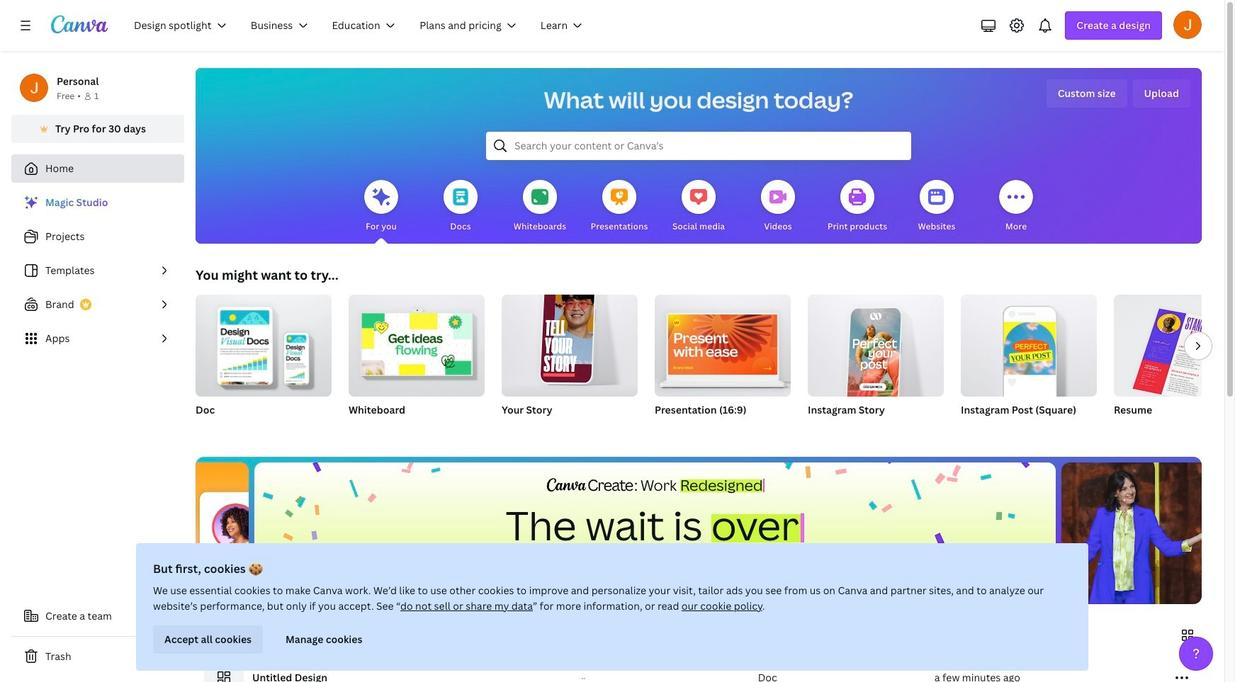 Task type: describe. For each thing, give the bounding box(es) containing it.
jeremy miller image
[[1174, 11, 1202, 39]]

top level navigation element
[[125, 11, 598, 40]]

Search search field
[[514, 133, 883, 159]]



Task type: vqa. For each thing, say whether or not it's contained in the screenshot.
LMS
no



Task type: locate. For each thing, give the bounding box(es) containing it.
None search field
[[486, 132, 911, 160]]

group
[[502, 286, 638, 435], [196, 295, 332, 435], [196, 295, 332, 397], [349, 295, 485, 435], [655, 295, 791, 435], [808, 295, 944, 435], [808, 295, 944, 405], [961, 295, 1097, 435], [961, 295, 1097, 397], [1114, 295, 1235, 435]]

list
[[11, 189, 184, 353]]

dialog
[[136, 544, 1088, 671]]



